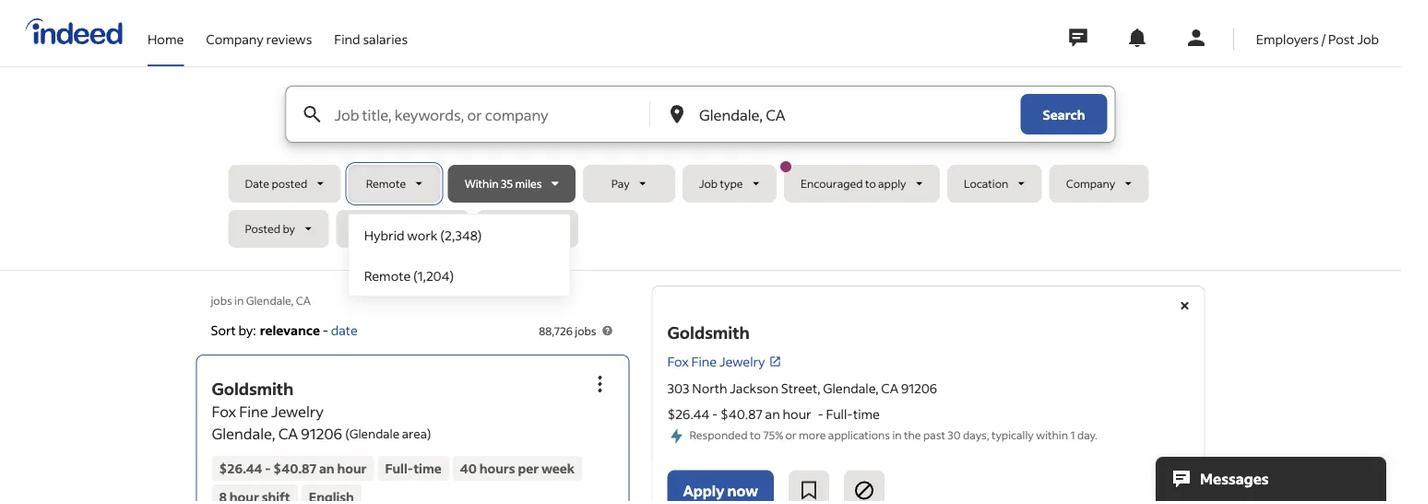Task type: locate. For each thing, give the bounding box(es) containing it.
close job details image
[[1174, 295, 1196, 317]]

or
[[786, 428, 797, 442]]

fine
[[691, 354, 717, 370], [239, 403, 268, 421]]

goldsmith up fox fine jewelry
[[667, 322, 750, 344]]

company
[[206, 30, 264, 47], [1066, 177, 1116, 191]]

ca up the $26.44 - $40.87 an hour
[[278, 425, 298, 444]]

0 horizontal spatial jewelry
[[271, 403, 324, 421]]

0 vertical spatial glendale,
[[246, 293, 294, 308]]

jobs left help icon
[[575, 324, 596, 338]]

company down search
[[1066, 177, 1116, 191]]

1 horizontal spatial fox
[[667, 354, 689, 370]]

0 horizontal spatial company
[[206, 30, 264, 47]]

1 horizontal spatial $26.44
[[667, 406, 710, 423]]

remote button
[[348, 165, 441, 203]]

days,
[[963, 428, 989, 442]]

1 vertical spatial company
[[1066, 177, 1116, 191]]

1 vertical spatial 91206
[[301, 425, 342, 444]]

remote for remote (1,204)
[[364, 268, 411, 284]]

fox
[[667, 354, 689, 370], [212, 403, 236, 421]]

0 horizontal spatial $40.87
[[273, 461, 317, 477]]

1 vertical spatial $26.44
[[219, 461, 262, 477]]

to for apply
[[865, 177, 876, 191]]

0 vertical spatial an
[[765, 406, 780, 423]]

goldsmith fox fine jewelry glendale, ca 91206 ( glendale area )
[[212, 379, 431, 444]]

ca up relevance
[[296, 293, 311, 308]]

jewelry up jackson
[[719, 354, 765, 370]]

(1,204)
[[413, 268, 454, 284]]

messages button
[[1156, 458, 1387, 502]]

hybrid work (2,348) link
[[349, 215, 570, 256]]

0 vertical spatial in
[[234, 293, 244, 308]]

relevance
[[260, 322, 320, 339]]

1 vertical spatial job
[[699, 177, 718, 191]]

ca
[[296, 293, 311, 308], [881, 380, 899, 397], [278, 425, 298, 444]]

remote
[[366, 177, 406, 191], [364, 268, 411, 284]]

1 vertical spatial goldsmith
[[212, 379, 294, 400]]

save this job image
[[798, 480, 820, 502]]

fine inside goldsmith fox fine jewelry glendale, ca 91206 ( glendale area )
[[239, 403, 268, 421]]

1 horizontal spatial $40.87
[[720, 406, 763, 423]]

in up "by:"
[[234, 293, 244, 308]]

the
[[904, 428, 921, 442]]

remote up hybrid
[[366, 177, 406, 191]]

0 horizontal spatial $26.44
[[219, 461, 262, 477]]

hour down (
[[337, 461, 367, 477]]

$26.44
[[667, 406, 710, 423], [219, 461, 262, 477]]

home
[[148, 30, 184, 47]]

job left type
[[699, 177, 718, 191]]

work
[[407, 227, 438, 244]]

0 horizontal spatial fox
[[212, 403, 236, 421]]

apply now
[[683, 482, 758, 501]]

in
[[234, 293, 244, 308], [892, 428, 902, 442]]

None search field
[[228, 86, 1173, 297]]

time down )
[[414, 461, 442, 477]]

applications
[[828, 428, 890, 442]]

remote down hybrid
[[364, 268, 411, 284]]

(
[[345, 426, 349, 442]]

fox up 303
[[667, 354, 689, 370]]

glendale, up sort by: relevance - date
[[246, 293, 294, 308]]

0 horizontal spatial fine
[[239, 403, 268, 421]]

help icon image
[[600, 324, 615, 339]]

jewelry inside goldsmith fox fine jewelry glendale, ca 91206 ( glendale area )
[[271, 403, 324, 421]]

1 vertical spatial remote
[[364, 268, 411, 284]]

0 vertical spatial goldsmith
[[667, 322, 750, 344]]

0 horizontal spatial an
[[319, 461, 335, 477]]

0 vertical spatial time
[[853, 406, 880, 423]]

encouraged
[[801, 177, 863, 191]]

to
[[865, 177, 876, 191], [750, 428, 761, 442]]

job type button
[[683, 165, 777, 203]]

0 horizontal spatial jobs
[[211, 293, 232, 308]]

hour
[[783, 406, 812, 423], [337, 461, 367, 477]]

ca for 303
[[881, 380, 899, 397]]

1 horizontal spatial time
[[853, 406, 880, 423]]

91206 for goldsmith
[[301, 425, 342, 444]]

1 horizontal spatial hour
[[783, 406, 812, 423]]

88,726 jobs
[[539, 324, 596, 338]]

1 horizontal spatial in
[[892, 428, 902, 442]]

$26.44 down 303
[[667, 406, 710, 423]]

1 vertical spatial jewelry
[[271, 403, 324, 421]]

full-time
[[385, 461, 442, 477]]

to left 75% on the bottom
[[750, 428, 761, 442]]

$40.87 down goldsmith fox fine jewelry glendale, ca 91206 ( glendale area )
[[273, 461, 317, 477]]

1 horizontal spatial goldsmith
[[667, 322, 750, 344]]

company inside dropdown button
[[1066, 177, 1116, 191]]

full- down area
[[385, 461, 414, 477]]

glendale, inside goldsmith fox fine jewelry glendale, ca 91206 ( glendale area )
[[212, 425, 275, 444]]

0 vertical spatial ca
[[296, 293, 311, 308]]

1 vertical spatial glendale,
[[823, 380, 879, 397]]

glendale, for 303
[[823, 380, 879, 397]]

posted by
[[245, 222, 295, 236]]

$26.44 for $26.44 - $40.87 an hour
[[219, 461, 262, 477]]

- up "responded"
[[712, 406, 718, 423]]

1 vertical spatial in
[[892, 428, 902, 442]]

an
[[765, 406, 780, 423], [319, 461, 335, 477]]

0 horizontal spatial hour
[[337, 461, 367, 477]]

date posted button
[[228, 165, 341, 203]]

encouraged to apply button
[[780, 161, 940, 203]]

glendale, up applications
[[823, 380, 879, 397]]

0 vertical spatial fine
[[691, 354, 717, 370]]

messages unread count 0 image
[[1066, 19, 1090, 56]]

1 horizontal spatial an
[[765, 406, 780, 423]]

0 vertical spatial hour
[[783, 406, 812, 423]]

glendale, for goldsmith
[[212, 425, 275, 444]]

91206 left (
[[301, 425, 342, 444]]

1 vertical spatial $40.87
[[273, 461, 317, 477]]

posted by button
[[228, 210, 329, 248]]

by
[[283, 222, 295, 236]]

an down goldsmith fox fine jewelry glendale, ca 91206 ( glendale area )
[[319, 461, 335, 477]]

fox down goldsmith button
[[212, 403, 236, 421]]

Edit location text field
[[696, 87, 984, 142]]

1 vertical spatial jobs
[[575, 324, 596, 338]]

91206 inside goldsmith fox fine jewelry glendale, ca 91206 ( glendale area )
[[301, 425, 342, 444]]

1 horizontal spatial jewelry
[[719, 354, 765, 370]]

an for $26.44 - $40.87 an hour - full-time
[[765, 406, 780, 423]]

0 horizontal spatial time
[[414, 461, 442, 477]]

1 vertical spatial ca
[[881, 380, 899, 397]]

1 horizontal spatial to
[[865, 177, 876, 191]]

0 horizontal spatial full-
[[385, 461, 414, 477]]

1 horizontal spatial full-
[[826, 406, 853, 423]]

1 horizontal spatial fine
[[691, 354, 717, 370]]

company left reviews
[[206, 30, 264, 47]]

$40.87
[[720, 406, 763, 423], [273, 461, 317, 477]]

/
[[1322, 30, 1326, 47]]

encouraged to apply
[[801, 177, 906, 191]]

- left date
[[323, 322, 328, 339]]

menu
[[348, 214, 571, 297]]

company for company
[[1066, 177, 1116, 191]]

1 vertical spatial hour
[[337, 461, 367, 477]]

0 horizontal spatial 91206
[[301, 425, 342, 444]]

1 vertical spatial fine
[[239, 403, 268, 421]]

within
[[465, 177, 499, 191]]

menu containing hybrid work (2,348)
[[348, 214, 571, 297]]

1 vertical spatial an
[[319, 461, 335, 477]]

2 vertical spatial ca
[[278, 425, 298, 444]]

1 vertical spatial fox
[[212, 403, 236, 421]]

0 vertical spatial jobs
[[211, 293, 232, 308]]

1 horizontal spatial 91206
[[901, 380, 937, 397]]

1
[[1070, 428, 1075, 442]]

glendale,
[[246, 293, 294, 308], [823, 380, 879, 397], [212, 425, 275, 444]]

ca inside goldsmith fox fine jewelry glendale, ca 91206 ( glendale area )
[[278, 425, 298, 444]]

job right post
[[1357, 30, 1379, 47]]

goldsmith for goldsmith
[[667, 322, 750, 344]]

employers
[[1256, 30, 1319, 47]]

jobs
[[211, 293, 232, 308], [575, 324, 596, 338]]

$26.44 down goldsmith button
[[219, 461, 262, 477]]

time up applications
[[853, 406, 880, 423]]

fine up north
[[691, 354, 717, 370]]

fox inside goldsmith fox fine jewelry glendale, ca 91206 ( glendale area )
[[212, 403, 236, 421]]

0 vertical spatial company
[[206, 30, 264, 47]]

0 vertical spatial jewelry
[[719, 354, 765, 370]]

0 vertical spatial $40.87
[[720, 406, 763, 423]]

hour up the or
[[783, 406, 812, 423]]

date link
[[331, 322, 358, 339]]

-
[[323, 322, 328, 339], [712, 406, 718, 423], [818, 406, 824, 423], [265, 461, 271, 477]]

1 horizontal spatial company
[[1066, 177, 1116, 191]]

0 vertical spatial 91206
[[901, 380, 937, 397]]

goldsmith down "by:"
[[212, 379, 294, 400]]

an up 75% on the bottom
[[765, 406, 780, 423]]

2 vertical spatial glendale,
[[212, 425, 275, 444]]

40 hours per week
[[460, 461, 575, 477]]

within 35 miles
[[465, 177, 542, 191]]

$40.87 down jackson
[[720, 406, 763, 423]]

0 horizontal spatial goldsmith
[[212, 379, 294, 400]]

remote inside remote "popup button"
[[366, 177, 406, 191]]

0 vertical spatial to
[[865, 177, 876, 191]]

91206
[[901, 380, 937, 397], [301, 425, 342, 444]]

jobs up sort
[[211, 293, 232, 308]]

75%
[[763, 428, 783, 442]]

area
[[402, 426, 427, 442]]

an for $26.44 - $40.87 an hour
[[319, 461, 335, 477]]

- up more
[[818, 406, 824, 423]]

$26.44 - $40.87 an hour - full-time
[[667, 406, 880, 423]]

1 vertical spatial to
[[750, 428, 761, 442]]

0 horizontal spatial to
[[750, 428, 761, 442]]

full- up applications
[[826, 406, 853, 423]]

remote inside remote (1,204) link
[[364, 268, 411, 284]]

full-
[[826, 406, 853, 423], [385, 461, 414, 477]]

jackson
[[730, 380, 779, 397]]

fine down goldsmith button
[[239, 403, 268, 421]]

post
[[1328, 30, 1355, 47]]

ca up responded to 75% or more applications in the past 30 days, typically within 1 day.
[[881, 380, 899, 397]]

goldsmith for goldsmith fox fine jewelry glendale, ca 91206 ( glendale area )
[[212, 379, 294, 400]]

job
[[1357, 30, 1379, 47], [699, 177, 718, 191]]

remote (1,204) link
[[349, 256, 570, 296]]

0 vertical spatial remote
[[366, 177, 406, 191]]

91206 up the
[[901, 380, 937, 397]]

goldsmith inside goldsmith fox fine jewelry glendale, ca 91206 ( glendale area )
[[212, 379, 294, 400]]

to inside popup button
[[865, 177, 876, 191]]

in left the
[[892, 428, 902, 442]]

time
[[853, 406, 880, 423], [414, 461, 442, 477]]

notifications unread count 0 image
[[1126, 27, 1148, 49]]

glendale, down goldsmith button
[[212, 425, 275, 444]]

$26.44 for $26.44 - $40.87 an hour - full-time
[[667, 406, 710, 423]]

1 horizontal spatial job
[[1357, 30, 1379, 47]]

posted
[[245, 222, 280, 236]]

0 vertical spatial $26.44
[[667, 406, 710, 423]]

0 vertical spatial job
[[1357, 30, 1379, 47]]

messages
[[1200, 470, 1269, 489]]

$40.87 for $26.44 - $40.87 an hour
[[273, 461, 317, 477]]

find salaries link
[[334, 0, 408, 63]]

0 horizontal spatial job
[[699, 177, 718, 191]]

week
[[541, 461, 575, 477]]

jewelry
[[719, 354, 765, 370], [271, 403, 324, 421]]

to left apply
[[865, 177, 876, 191]]

303 north jackson street, glendale, ca 91206
[[667, 380, 937, 397]]

1 vertical spatial full-
[[385, 461, 414, 477]]

jewelry down goldsmith button
[[271, 403, 324, 421]]



Task type: vqa. For each thing, say whether or not it's contained in the screenshot.
303's CA
yes



Task type: describe. For each thing, give the bounding box(es) containing it.
to for 75%
[[750, 428, 761, 442]]

street,
[[781, 380, 821, 397]]

job type
[[699, 177, 743, 191]]

hybrid
[[364, 227, 405, 244]]

hybrid work (2,348)
[[364, 227, 482, 244]]

jobs in glendale, ca
[[211, 293, 311, 308]]

date
[[331, 322, 358, 339]]

now
[[727, 482, 758, 501]]

north
[[692, 380, 727, 397]]

sort by: relevance - date
[[211, 322, 358, 339]]

salaries
[[363, 30, 408, 47]]

employers / post job
[[1256, 30, 1379, 47]]

sort
[[211, 322, 236, 339]]

ca for goldsmith
[[278, 425, 298, 444]]

not interested image
[[853, 480, 875, 502]]

)
[[427, 426, 431, 442]]

- down goldsmith fox fine jewelry glendale, ca 91206 ( glendale area )
[[265, 461, 271, 477]]

$26.44 - $40.87 an hour
[[219, 461, 367, 477]]

apply
[[683, 482, 724, 501]]

fine inside fox fine jewelry link
[[691, 354, 717, 370]]

goldsmith button
[[212, 379, 294, 400]]

hours
[[479, 461, 515, 477]]

job inside 'job type' dropdown button
[[699, 177, 718, 191]]

1 horizontal spatial jobs
[[575, 324, 596, 338]]

pay button
[[583, 165, 675, 203]]

reviews
[[266, 30, 312, 47]]

search: Job title, keywords, or company text field
[[331, 87, 649, 142]]

account image
[[1185, 27, 1207, 49]]

apply now button
[[667, 471, 774, 502]]

search button
[[1021, 94, 1107, 135]]

responded to 75% or more applications in the past 30 days, typically within 1 day.
[[690, 428, 1098, 442]]

35
[[501, 177, 513, 191]]

type
[[720, 177, 743, 191]]

date
[[245, 177, 269, 191]]

company for company reviews
[[206, 30, 264, 47]]

employers / post job link
[[1256, 0, 1379, 63]]

88,726
[[539, 324, 573, 338]]

1 vertical spatial time
[[414, 461, 442, 477]]

home link
[[148, 0, 184, 63]]

company reviews link
[[206, 0, 312, 63]]

date posted
[[245, 177, 307, 191]]

more
[[799, 428, 826, 442]]

location button
[[947, 165, 1042, 203]]

miles
[[515, 177, 542, 191]]

30
[[948, 428, 961, 442]]

within
[[1036, 428, 1068, 442]]

remote for remote
[[366, 177, 406, 191]]

40
[[460, 461, 477, 477]]

company button
[[1050, 165, 1149, 203]]

location
[[964, 177, 1009, 191]]

none search field containing search
[[228, 86, 1173, 297]]

job actions menu is collapsed image
[[589, 373, 611, 396]]

0 vertical spatial full-
[[826, 406, 853, 423]]

day.
[[1077, 428, 1098, 442]]

search
[[1043, 106, 1085, 123]]

past
[[923, 428, 946, 442]]

0 vertical spatial fox
[[667, 354, 689, 370]]

company reviews
[[206, 30, 312, 47]]

posted
[[272, 177, 307, 191]]

within 35 miles button
[[448, 165, 576, 203]]

91206 for 303
[[901, 380, 937, 397]]

apply
[[878, 177, 906, 191]]

pay
[[611, 177, 630, 191]]

glendale
[[349, 426, 400, 442]]

typically
[[992, 428, 1034, 442]]

responded
[[690, 428, 748, 442]]

(2,348)
[[440, 227, 482, 244]]

$40.87 for $26.44 - $40.87 an hour - full-time
[[720, 406, 763, 423]]

per
[[518, 461, 539, 477]]

find
[[334, 30, 360, 47]]

fox fine jewelry
[[667, 354, 765, 370]]

find salaries
[[334, 30, 408, 47]]

fox fine jewelry link
[[667, 352, 782, 372]]

by:
[[239, 322, 256, 339]]

remote (1,204)
[[364, 268, 454, 284]]

303
[[667, 380, 690, 397]]

job inside employers / post job link
[[1357, 30, 1379, 47]]

0 horizontal spatial in
[[234, 293, 244, 308]]

hour for $26.44 - $40.87 an hour - full-time
[[783, 406, 812, 423]]

hour for $26.44 - $40.87 an hour
[[337, 461, 367, 477]]



